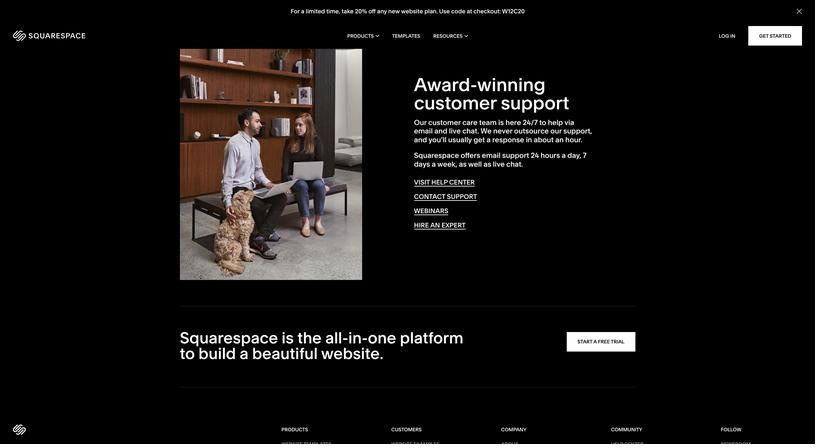 Task type: locate. For each thing, give the bounding box(es) containing it.
live right well
[[493, 160, 505, 169]]

offers
[[461, 151, 480, 160]]

website.
[[321, 344, 384, 363]]

any
[[377, 8, 387, 15]]

support inside squarespace offers email support 24 hours a day, 7 days a week, as well as live chat.
[[503, 151, 529, 160]]

team
[[479, 118, 497, 127]]

as right well
[[484, 160, 492, 169]]

24
[[531, 151, 539, 160]]

all‑in‑one
[[325, 328, 396, 347]]

via
[[565, 118, 575, 127]]

products inside button
[[347, 33, 374, 39]]

a right the 'get'
[[487, 135, 491, 144]]

is left "here"
[[499, 118, 504, 127]]

templates
[[392, 33, 421, 39]]

customers
[[392, 426, 422, 433]]

0 vertical spatial live
[[449, 127, 461, 136]]

0 horizontal spatial products
[[282, 426, 308, 433]]

to left build
[[180, 344, 195, 363]]

checkout:
[[474, 8, 501, 15]]

is
[[499, 118, 504, 127], [282, 328, 294, 347]]

0 vertical spatial customer
[[414, 92, 497, 114]]

an right 'hire'
[[430, 221, 440, 229]]

chat. left we
[[463, 127, 479, 136]]

0 vertical spatial is
[[499, 118, 504, 127]]

0 vertical spatial squarespace logo link
[[13, 31, 171, 41]]

take
[[342, 8, 354, 15]]

for a limited time, take 20% off any new website plan. use code at checkout: w12c20
[[291, 8, 525, 15]]

20%
[[355, 8, 367, 15]]

1 vertical spatial is
[[282, 328, 294, 347]]

0 vertical spatial support
[[501, 92, 570, 114]]

squarespace inside squarespace offers email support 24 hours a day, 7 days a week, as well as live chat.
[[414, 151, 459, 160]]

squarespace is the all‑in‑one platform to build a beautiful website.
[[180, 328, 464, 363]]

live left the "care"
[[449, 127, 461, 136]]

as left well
[[459, 160, 467, 169]]

products
[[347, 33, 374, 39], [282, 426, 308, 433]]

a right build
[[240, 344, 249, 363]]

support
[[501, 92, 570, 114], [503, 151, 529, 160]]

0 horizontal spatial an
[[430, 221, 440, 229]]

squarespace
[[414, 151, 459, 160], [180, 328, 278, 347]]

squarespace inside 'squarespace is the all‑in‑one platform to build a beautiful website.'
[[180, 328, 278, 347]]

1 horizontal spatial chat.
[[507, 160, 523, 169]]

live
[[449, 127, 461, 136], [493, 160, 505, 169]]

0 vertical spatial an
[[556, 135, 564, 144]]

1 vertical spatial support
[[503, 151, 529, 160]]

0 horizontal spatial and
[[414, 135, 427, 144]]

plan.
[[424, 8, 438, 15]]

an inside our customer care team is here 24/7 to help via email and live chat. we never outsource our support, and you'll usually get a response in about an hour.
[[556, 135, 564, 144]]

0 horizontal spatial chat.
[[463, 127, 479, 136]]

1 horizontal spatial products
[[347, 33, 374, 39]]

1 vertical spatial to
[[180, 344, 195, 363]]

visit help center
[[414, 178, 475, 186]]

0 horizontal spatial live
[[449, 127, 461, 136]]

and left usually
[[435, 127, 448, 136]]

chat. inside squarespace offers email support 24 hours a day, 7 days a week, as well as live chat.
[[507, 160, 523, 169]]

2 squarespace logo image from the top
[[13, 424, 26, 435]]

company
[[501, 426, 527, 433]]

as
[[459, 160, 467, 169], [484, 160, 492, 169]]

to
[[540, 118, 547, 127], [180, 344, 195, 363]]

response
[[493, 135, 525, 144]]

email inside squarespace offers email support 24 hours a day, 7 days a week, as well as live chat.
[[482, 151, 501, 160]]

community
[[611, 426, 643, 433]]

0 horizontal spatial as
[[459, 160, 467, 169]]

1 horizontal spatial squarespace
[[414, 151, 459, 160]]

care
[[463, 118, 478, 127]]

1 horizontal spatial as
[[484, 160, 492, 169]]

at
[[467, 8, 472, 15]]

1 as from the left
[[459, 160, 467, 169]]

0 horizontal spatial to
[[180, 344, 195, 363]]

support down response
[[503, 151, 529, 160]]

support for winning
[[501, 92, 570, 114]]

customer up the "care"
[[414, 92, 497, 114]]

our
[[414, 118, 427, 127]]

1 vertical spatial live
[[493, 160, 505, 169]]

code
[[451, 8, 466, 15]]

0 vertical spatial email
[[414, 127, 433, 136]]

resources button
[[434, 23, 468, 49]]

hour.
[[566, 135, 583, 144]]

here
[[506, 118, 521, 127]]

and
[[435, 127, 448, 136], [414, 135, 427, 144]]

0 vertical spatial squarespace
[[414, 151, 459, 160]]

the
[[298, 328, 322, 347]]

hours
[[541, 151, 560, 160]]

1 vertical spatial squarespace logo image
[[13, 424, 26, 435]]

build
[[199, 344, 236, 363]]

email inside our customer care team is here 24/7 to help via email and live chat. we never outsource our support, and you'll usually get a response in about an hour.
[[414, 127, 433, 136]]

follow
[[721, 426, 742, 433]]

chat.
[[463, 127, 479, 136], [507, 160, 523, 169]]

start a free trial
[[578, 339, 625, 345]]

get
[[474, 135, 485, 144]]

and left you'll
[[414, 135, 427, 144]]

support inside award-winning customer support
[[501, 92, 570, 114]]

email
[[414, 127, 433, 136], [482, 151, 501, 160]]

a inside 'squarespace is the all‑in‑one platform to build a beautiful website.'
[[240, 344, 249, 363]]

help
[[548, 118, 563, 127]]

hire an expert link
[[414, 221, 466, 230]]

1 vertical spatial email
[[482, 151, 501, 160]]

a right days
[[432, 160, 436, 169]]

a inside our customer care team is here 24/7 to help via email and live chat. we never outsource our support, and you'll usually get a response in about an hour.
[[487, 135, 491, 144]]

squarespace logo image
[[13, 31, 85, 41], [13, 424, 26, 435]]

templates link
[[392, 23, 421, 49]]

visit
[[414, 178, 430, 186]]

squarespace logo link
[[13, 31, 171, 41], [13, 423, 282, 436]]

our customer care team is here 24/7 to help via email and live chat. we never outsource our support, and you'll usually get a response in about an hour.
[[414, 118, 592, 144]]

trial
[[611, 339, 625, 345]]

an
[[556, 135, 564, 144], [430, 221, 440, 229]]

support up 24/7
[[501, 92, 570, 114]]

live inside squarespace offers email support 24 hours a day, 7 days a week, as well as live chat.
[[493, 160, 505, 169]]

log
[[719, 33, 730, 39]]

limited
[[306, 8, 325, 15]]

beautiful
[[252, 344, 318, 363]]

1 horizontal spatial an
[[556, 135, 564, 144]]

we
[[481, 127, 492, 136]]

1 horizontal spatial live
[[493, 160, 505, 169]]

0 horizontal spatial squarespace
[[180, 328, 278, 347]]

1 horizontal spatial to
[[540, 118, 547, 127]]

1 squarespace logo image from the top
[[13, 31, 85, 41]]

log             in
[[719, 33, 736, 39]]

1 horizontal spatial is
[[499, 118, 504, 127]]

to right 24/7
[[540, 118, 547, 127]]

webinars
[[414, 207, 449, 215]]

0 vertical spatial squarespace logo image
[[13, 31, 85, 41]]

1 vertical spatial squarespace
[[180, 328, 278, 347]]

a right 'for' on the left top of page
[[301, 8, 304, 15]]

customer
[[414, 92, 497, 114], [429, 118, 461, 127]]

about
[[534, 135, 554, 144]]

to inside 'squarespace is the all‑in‑one platform to build a beautiful website.'
[[180, 344, 195, 363]]

0 vertical spatial chat.
[[463, 127, 479, 136]]

24/7
[[523, 118, 538, 127]]

a left free
[[594, 339, 597, 345]]

for
[[291, 8, 300, 15]]

1 horizontal spatial email
[[482, 151, 501, 160]]

1 squarespace logo link from the top
[[13, 31, 171, 41]]

use
[[439, 8, 450, 15]]

2 as from the left
[[484, 160, 492, 169]]

0 horizontal spatial email
[[414, 127, 433, 136]]

is left the
[[282, 328, 294, 347]]

1 vertical spatial squarespace logo link
[[13, 423, 282, 436]]

1 vertical spatial chat.
[[507, 160, 523, 169]]

1 vertical spatial customer
[[429, 118, 461, 127]]

customer inside our customer care team is here 24/7 to help via email and live chat. we never outsource our support, and you'll usually get a response in about an hour.
[[429, 118, 461, 127]]

1 horizontal spatial and
[[435, 127, 448, 136]]

0 vertical spatial to
[[540, 118, 547, 127]]

0 vertical spatial products
[[347, 33, 374, 39]]

start
[[578, 339, 593, 345]]

an left hour.
[[556, 135, 564, 144]]

chat. left 24
[[507, 160, 523, 169]]

0 horizontal spatial is
[[282, 328, 294, 347]]

customer up you'll
[[429, 118, 461, 127]]

live inside our customer care team is here 24/7 to help via email and live chat. we never outsource our support, and you'll usually get a response in about an hour.
[[449, 127, 461, 136]]

award-winning customer support main content
[[0, 0, 815, 387]]



Task type: vqa. For each thing, say whether or not it's contained in the screenshot.
"UPDATES"
no



Task type: describe. For each thing, give the bounding box(es) containing it.
website
[[401, 8, 423, 15]]

winning
[[477, 74, 546, 96]]

well
[[468, 160, 482, 169]]

off
[[368, 8, 376, 15]]

resources
[[434, 33, 463, 39]]

support,
[[564, 127, 592, 136]]

contact support
[[414, 193, 477, 201]]

time,
[[326, 8, 340, 15]]

free
[[598, 339, 610, 345]]

days
[[414, 160, 430, 169]]

award-winning customer support
[[414, 74, 570, 114]]

started
[[770, 33, 792, 39]]

outsource
[[514, 127, 549, 136]]

start a free trial link
[[567, 332, 636, 352]]

products button
[[347, 23, 379, 49]]

get
[[760, 33, 769, 39]]

contact
[[414, 193, 446, 201]]

squarespace for squarespace offers email support 24 hours a day, 7 days a week, as well as live chat.
[[414, 151, 459, 160]]

w12c20
[[502, 8, 525, 15]]

webinars link
[[414, 207, 449, 215]]

you'll
[[429, 135, 447, 144]]

in
[[526, 135, 532, 144]]

center
[[449, 178, 475, 186]]

is inside 'squarespace is the all‑in‑one platform to build a beautiful website.'
[[282, 328, 294, 347]]

chat. inside our customer care team is here 24/7 to help via email and live chat. we never outsource our support, and you'll usually get a response in about an hour.
[[463, 127, 479, 136]]

squarespace for squarespace is the all‑in‑one platform to build a beautiful website.
[[180, 328, 278, 347]]

new
[[388, 8, 400, 15]]

is inside our customer care team is here 24/7 to help via email and live chat. we never outsource our support, and you'll usually get a response in about an hour.
[[499, 118, 504, 127]]

never
[[494, 127, 513, 136]]

usually
[[448, 135, 472, 144]]

support for offers
[[503, 151, 529, 160]]

get started
[[760, 33, 792, 39]]

log             in link
[[719, 33, 736, 39]]

our
[[551, 127, 562, 136]]

support
[[447, 193, 477, 201]]

week,
[[438, 160, 458, 169]]

day,
[[568, 151, 582, 160]]

hire
[[414, 221, 429, 229]]

7
[[583, 151, 587, 160]]

customer care advisors. image
[[180, 25, 362, 280]]

contact support link
[[414, 193, 477, 201]]

in
[[731, 33, 736, 39]]

1 vertical spatial an
[[430, 221, 440, 229]]

1 vertical spatial products
[[282, 426, 308, 433]]

a left day,
[[562, 151, 566, 160]]

customer inside award-winning customer support
[[414, 92, 497, 114]]

platform
[[400, 328, 464, 347]]

2 squarespace logo link from the top
[[13, 423, 282, 436]]

visit help center link
[[414, 178, 475, 187]]

hire an expert
[[414, 221, 466, 229]]

award-
[[414, 74, 477, 96]]

help
[[432, 178, 448, 186]]

get started link
[[749, 26, 802, 46]]

to inside our customer care team is here 24/7 to help via email and live chat. we never outsource our support, and you'll usually get a response in about an hour.
[[540, 118, 547, 127]]

squarespace offers email support 24 hours a day, 7 days a week, as well as live chat.
[[414, 151, 587, 169]]

expert
[[442, 221, 466, 229]]



